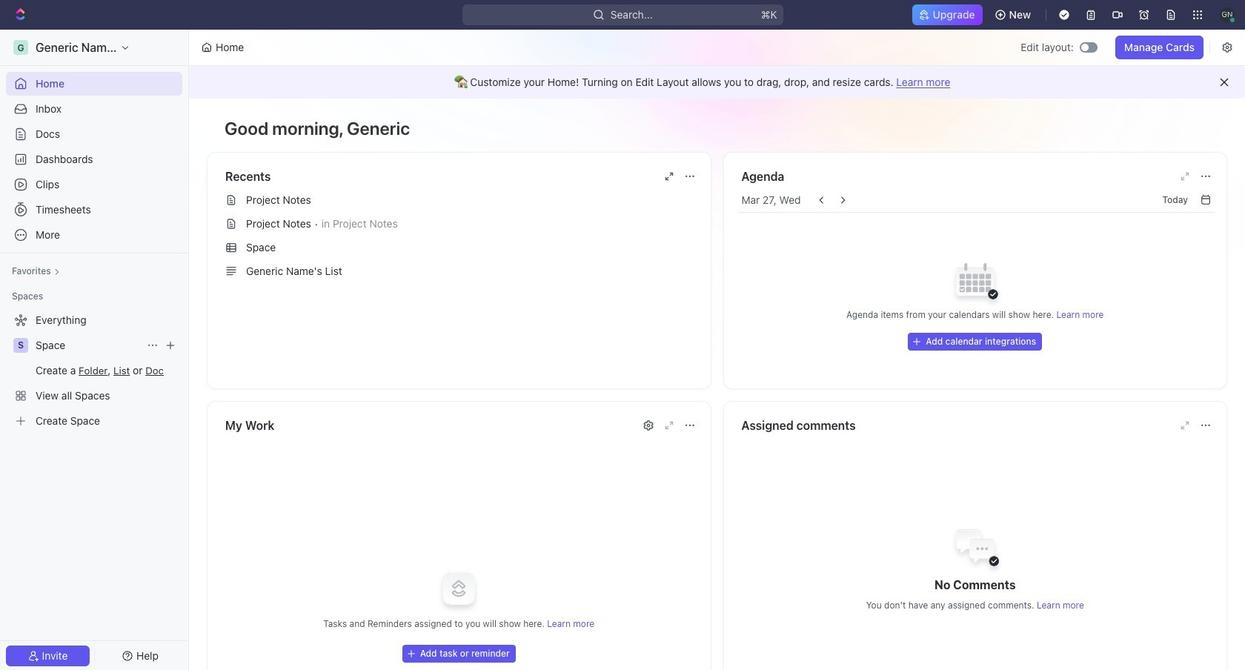 Task type: locate. For each thing, give the bounding box(es) containing it.
alert
[[189, 66, 1246, 99]]

tree
[[6, 308, 182, 433]]



Task type: describe. For each thing, give the bounding box(es) containing it.
generic name's workspace, , element
[[13, 40, 28, 55]]

tree inside sidebar navigation
[[6, 308, 182, 433]]

space, , element
[[13, 338, 28, 353]]

sidebar navigation
[[0, 30, 192, 670]]



Task type: vqa. For each thing, say whether or not it's contained in the screenshot.
second ROW from the bottom of the page
no



